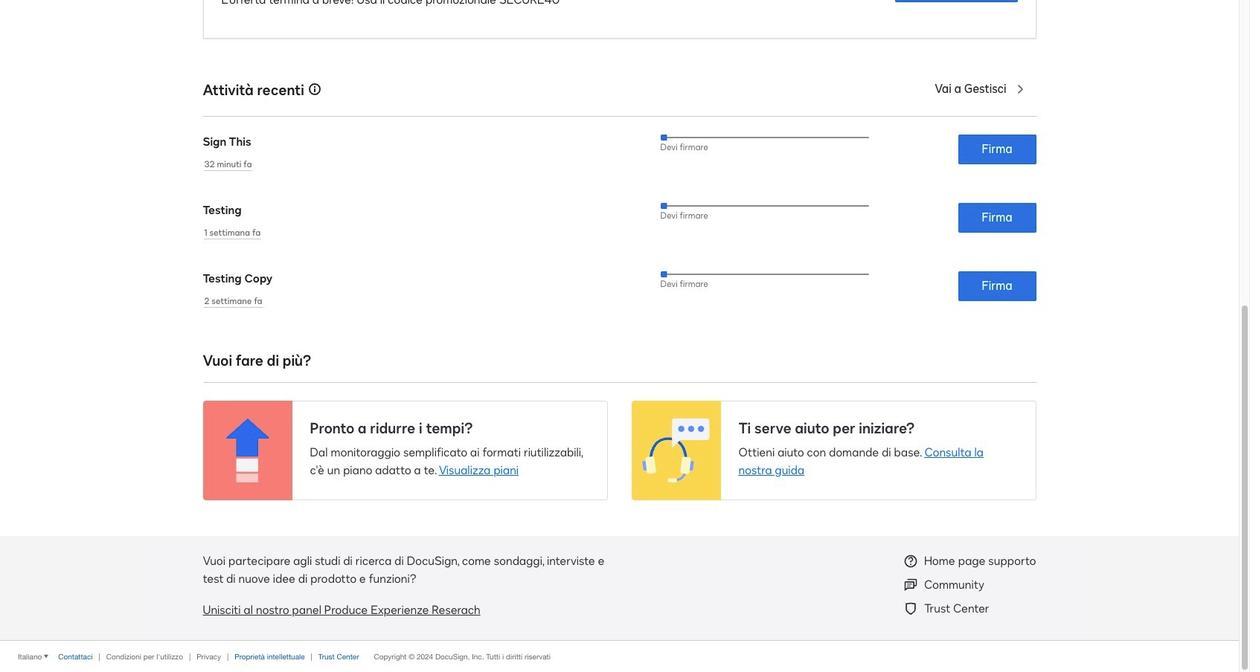 Task type: locate. For each thing, give the bounding box(es) containing it.
2 region from the left
[[631, 401, 1036, 501]]

0 horizontal spatial region
[[203, 401, 608, 501]]

1 horizontal spatial region
[[631, 401, 1036, 501]]

region
[[203, 401, 608, 501], [631, 401, 1036, 501]]



Task type: vqa. For each thing, say whether or not it's contained in the screenshot.
right REGION
yes



Task type: describe. For each thing, give the bounding box(es) containing it.
altre info region
[[0, 536, 1239, 672]]

1 region from the left
[[203, 401, 608, 501]]



